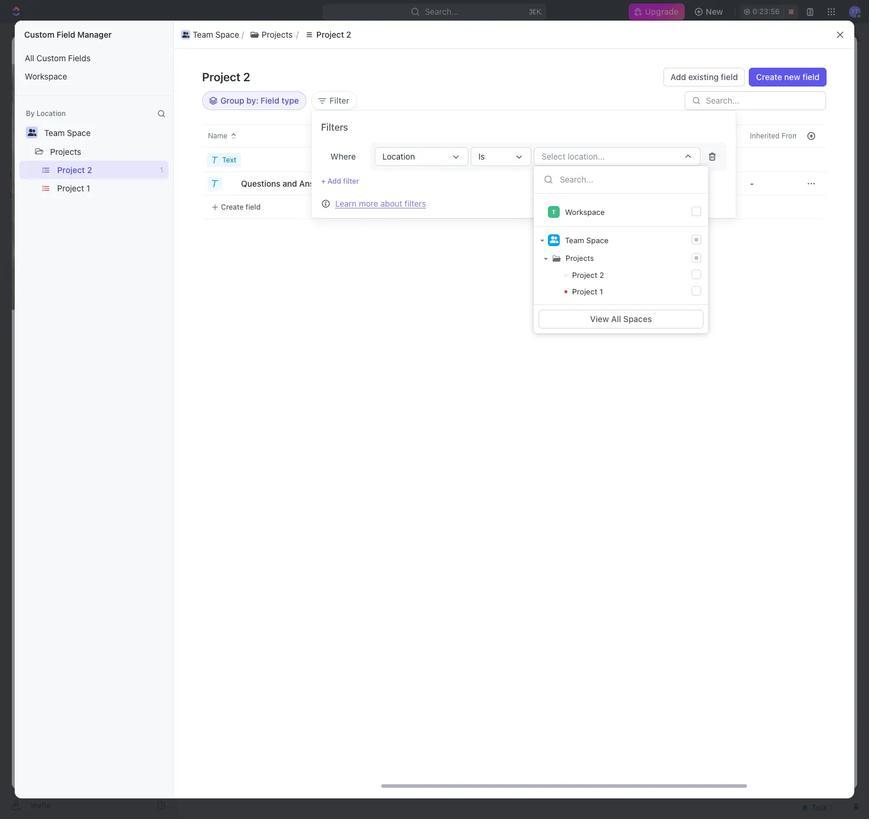 Task type: describe. For each thing, give the bounding box(es) containing it.
dashboards link
[[5, 117, 171, 136]]

created on nov 17
[[641, 45, 702, 54]]

existing
[[689, 72, 719, 82]]

name row
[[174, 124, 380, 148]]

4 you from the top
[[598, 263, 611, 272]]

0:23:56
[[753, 7, 780, 16]]

projects link
[[255, 31, 303, 45]]

team down location
[[44, 128, 65, 138]]

created for created by
[[515, 131, 541, 140]]

table
[[358, 109, 378, 119]]

1 horizontal spatial workspace
[[565, 207, 605, 217]]

project 1 inside button
[[57, 183, 90, 193]]

team down turtle
[[565, 236, 584, 245]]

1 horizontal spatial /
[[250, 32, 252, 42]]

create field
[[221, 202, 261, 211]]

1 vertical spatial added
[[613, 310, 634, 319]]

task sidebar content section
[[574, 64, 822, 790]]

field
[[57, 29, 75, 39]]

0 vertical spatial task
[[802, 75, 820, 85]]

created up watcher:
[[650, 131, 677, 140]]

hide button
[[716, 106, 751, 122]]

35
[[778, 131, 787, 140]]

/ project 2
[[172, 44, 213, 54]]

0 horizontal spatial add task
[[317, 166, 348, 175]]

board
[[220, 109, 243, 119]]

filters
[[405, 198, 426, 208]]

fields
[[68, 53, 91, 63]]

to do to for to
[[691, 178, 722, 187]]

home link
[[5, 57, 171, 76]]

project 2 button
[[299, 27, 357, 42]]

select location...
[[542, 151, 605, 161]]

field for create new field
[[803, 72, 820, 82]]

inbox
[[28, 81, 49, 91]]

select
[[542, 151, 566, 161]]

select location... button
[[534, 147, 701, 166]]

search...
[[425, 6, 459, 17]]

answers
[[299, 178, 333, 188]]

hide button
[[607, 136, 632, 150]]

location...
[[568, 151, 605, 161]]

project 2 inside "button"
[[316, 29, 351, 39]]

assignees
[[491, 138, 526, 147]]

press space to select this row. row containing terry turtle
[[380, 172, 852, 196]]

questions and answers row group
[[174, 149, 410, 219]]

workspace inside button
[[25, 71, 67, 81]]

filter button
[[311, 91, 357, 110]]

status for to do
[[643, 244, 664, 253]]

2 from from the top
[[666, 225, 681, 234]]

1 horizontal spatial team space button
[[179, 27, 242, 42]]

grid containing questions and answers
[[174, 124, 852, 790]]

workspace button
[[19, 67, 169, 85]]

custom field manager
[[24, 29, 112, 39]]

calendar link
[[298, 106, 336, 122]]

⌘k
[[529, 6, 542, 17]]

created for created on nov 17
[[641, 45, 668, 54]]

add existing field
[[671, 72, 738, 82]]

add inside "button"
[[671, 72, 686, 82]]

user group image inside team space button
[[182, 32, 189, 37]]

0:23:56 button
[[740, 5, 799, 19]]

2 horizontal spatial /
[[306, 32, 308, 42]]

all custom fields
[[25, 53, 91, 63]]

create field button
[[207, 200, 265, 214]]

manager
[[77, 29, 112, 39]]

0 vertical spatial in progress
[[219, 166, 266, 175]]

1 horizontal spatial team space link
[[183, 31, 247, 45]]

create new field button
[[749, 68, 827, 87]]

questions and answers
[[241, 178, 333, 188]]

to do
[[742, 225, 764, 234]]

dashboards
[[28, 121, 74, 131]]

invite
[[31, 801, 51, 811]]

gantt
[[400, 109, 422, 119]]

3 you from the top
[[598, 244, 611, 253]]

task sidebar navigation tab list
[[827, 71, 853, 140]]

create for create field
[[221, 202, 244, 211]]

1 vertical spatial do
[[754, 225, 764, 234]]

learn more about filters
[[335, 198, 426, 208]]

Edit task name text field
[[52, 369, 528, 392]]

6 you from the top
[[598, 310, 611, 319]]

1 inside button
[[86, 183, 90, 193]]

all custom fields button
[[19, 49, 169, 67]]

Search tasks... text field
[[723, 134, 840, 151]]

docs
[[28, 101, 48, 111]]

questions
[[241, 178, 281, 188]]

changed status from for to
[[611, 131, 683, 140]]

text
[[222, 155, 237, 164]]

customize
[[769, 109, 810, 119]]

from for to
[[666, 131, 681, 140]]

2 horizontal spatial add
[[784, 75, 800, 85]]

row group containing terry turtle
[[380, 149, 852, 219]]

1 horizontal spatial projects button
[[244, 27, 299, 42]]

favorites
[[9, 171, 41, 180]]

customize button
[[754, 106, 814, 122]]

spaces inside sidebar navigation
[[9, 191, 34, 200]]

board link
[[217, 106, 243, 122]]

power
[[648, 310, 669, 319]]

added watcher:
[[626, 150, 682, 159]]

cell inside "questions and answers" row group
[[174, 172, 203, 196]]

from for to do
[[666, 244, 681, 253]]

task 1
[[238, 205, 261, 215]]

mins
[[789, 131, 805, 140]]

35 mins
[[778, 131, 805, 140]]

share button
[[707, 40, 744, 59]]

inherited
[[750, 131, 780, 140]]

tree inside sidebar navigation
[[5, 205, 171, 364]]

terry turtle
[[536, 178, 580, 188]]

name
[[208, 131, 227, 140]]

t
[[552, 209, 556, 216]]

you added tag power
[[598, 310, 669, 319]]

hide inside button
[[612, 138, 628, 147]]

2 vertical spatial in progress
[[691, 263, 732, 272]]

share
[[714, 44, 737, 54]]

text button
[[207, 153, 241, 167]]

projects inside 'projects' link
[[269, 32, 300, 42]]

spaces inside button
[[623, 314, 652, 324]]

list containing all custom fields
[[15, 49, 173, 85]]

1 horizontal spatial add task
[[784, 75, 820, 85]]

0 vertical spatial add task button
[[777, 71, 827, 90]]



Task type: locate. For each thing, give the bounding box(es) containing it.
0 horizontal spatial project 2 link
[[179, 44, 213, 54]]

1 you from the top
[[598, 131, 611, 140]]

row containing location(s)
[[380, 124, 852, 148]]

1 from from the top
[[666, 131, 681, 140]]

by
[[543, 131, 551, 140]]

1 vertical spatial create
[[221, 202, 244, 211]]

1 vertical spatial search... text field
[[534, 166, 708, 194]]

create for create new field
[[756, 72, 782, 82]]

2 horizontal spatial field
[[803, 72, 820, 82]]

team up / project 2
[[193, 29, 213, 39]]

1 status from the top
[[643, 131, 664, 140]]

terry
[[536, 178, 555, 188]]

2 vertical spatial changed status from
[[611, 244, 683, 253]]

Search... text field
[[706, 96, 819, 106], [534, 166, 708, 194]]

assignees button
[[476, 136, 531, 150]]

add task button up customize
[[777, 71, 827, 90]]

field inside button
[[803, 72, 820, 82]]

press space to select this row. row inside "questions and answers" row group
[[174, 172, 380, 196]]

do for in progress
[[702, 178, 712, 187]]

custom down field at left top
[[36, 53, 66, 63]]

workspace right t on the right of the page
[[565, 207, 605, 217]]

upgrade
[[645, 6, 679, 17]]

2 vertical spatial task
[[238, 205, 255, 215]]

2 row group from the left
[[797, 149, 826, 219]]

hide up "clickbot"
[[612, 138, 628, 147]]

grid
[[174, 124, 852, 790]]

activity
[[829, 93, 851, 100]]

team down manager
[[78, 44, 98, 54]]

0 vertical spatial team space button
[[179, 27, 242, 42]]

3 changed from the top
[[613, 244, 641, 253]]

1 horizontal spatial hide
[[730, 109, 748, 119]]

field right existing
[[721, 72, 738, 82]]

view all spaces
[[590, 314, 652, 324]]

2 inside "button"
[[346, 29, 351, 39]]

project 2 link down user group image on the left top of the page
[[179, 44, 213, 54]]

add up answers
[[317, 166, 330, 175]]

0 vertical spatial added
[[628, 150, 649, 159]]

0 vertical spatial changed
[[613, 131, 641, 140]]

0 vertical spatial from
[[666, 131, 681, 140]]

project inside "button"
[[316, 29, 344, 39]]

team space
[[193, 29, 239, 39], [198, 32, 245, 42], [78, 44, 124, 54], [44, 128, 91, 138], [565, 236, 609, 245]]

2
[[346, 29, 351, 39], [355, 32, 360, 42], [208, 44, 213, 54], [243, 70, 250, 84], [261, 70, 271, 90], [87, 165, 92, 175], [280, 166, 284, 175], [600, 271, 604, 280]]

from
[[782, 131, 799, 140]]

create down the 'questions' on the top
[[221, 202, 244, 211]]

0 horizontal spatial add
[[317, 166, 330, 175]]

1 changed status from from the top
[[611, 131, 683, 140]]

0 horizontal spatial spaces
[[9, 191, 34, 200]]

0 vertical spatial projects button
[[244, 27, 299, 42]]

task down where
[[332, 166, 348, 175]]

changed
[[613, 131, 641, 140], [613, 225, 641, 234], [613, 244, 641, 253]]

3 changed status from from the top
[[611, 244, 683, 253]]

field inside "button"
[[721, 72, 738, 82]]

search... text field up customize button
[[706, 96, 819, 106]]

task 1 link
[[235, 201, 408, 218]]

search
[[683, 109, 710, 119]]

favorites button
[[5, 169, 45, 183]]

column header
[[174, 124, 183, 148], [174, 124, 203, 148]]

1 vertical spatial hide
[[612, 138, 628, 147]]

0 vertical spatial complete
[[605, 206, 639, 215]]

1 vertical spatial task
[[332, 166, 348, 175]]

1 vertical spatial changed status from
[[611, 225, 683, 234]]

1 changed from the top
[[613, 131, 641, 140]]

changed for to do
[[613, 244, 641, 253]]

date created
[[632, 131, 677, 140]]

user group image
[[182, 32, 189, 37], [12, 231, 21, 238], [550, 237, 558, 244]]

0 horizontal spatial task
[[238, 205, 255, 215]]

2 changed status from from the top
[[611, 225, 683, 234]]

1 vertical spatial project 1
[[572, 287, 603, 296]]

action items button
[[155, 540, 220, 561]]

learn
[[335, 198, 357, 208]]

create inside button
[[756, 72, 782, 82]]

custom left field at left top
[[24, 29, 54, 39]]

do for to
[[702, 244, 712, 253]]

status for to
[[643, 131, 664, 140]]

team right user group image on the left top of the page
[[198, 32, 219, 42]]

0 vertical spatial status
[[643, 131, 664, 140]]

-
[[750, 178, 754, 188]]

add task down where
[[317, 166, 348, 175]]

1 vertical spatial changed
[[613, 225, 641, 234]]

date
[[632, 131, 648, 140]]

all inside button
[[611, 314, 621, 324]]

2 to do to from the top
[[691, 244, 722, 253]]

field for add existing field
[[721, 72, 738, 82]]

2 horizontal spatial task
[[802, 75, 820, 85]]

1 vertical spatial list
[[15, 49, 173, 85]]

location(s)
[[397, 131, 434, 140]]

1 vertical spatial in progress
[[730, 178, 769, 187]]

docs link
[[5, 97, 171, 116]]

hide inside dropdown button
[[730, 109, 748, 119]]

created left by
[[515, 131, 541, 140]]

row
[[380, 124, 852, 148]]

0 vertical spatial spaces
[[9, 191, 34, 200]]

action items
[[160, 545, 215, 556]]

0 horizontal spatial field
[[246, 202, 261, 211]]

new button
[[690, 2, 730, 21]]

about
[[381, 198, 402, 208]]

workspace down all custom fields
[[25, 71, 67, 81]]

list link
[[262, 106, 279, 122]]

field inside button
[[246, 202, 261, 211]]

1 vertical spatial team space button
[[39, 123, 96, 142]]

list
[[265, 109, 279, 119]]

1 vertical spatial from
[[666, 225, 681, 234]]

changed for to
[[613, 131, 641, 140]]

task inside task 1 link
[[238, 205, 255, 215]]

turtle
[[558, 178, 580, 188]]

1 horizontal spatial all
[[611, 314, 621, 324]]

action
[[160, 545, 188, 556]]

field right new
[[803, 72, 820, 82]]

created by
[[515, 131, 551, 140]]

more
[[359, 198, 378, 208]]

added left the tag at top right
[[613, 310, 634, 319]]

0 horizontal spatial team space link
[[78, 44, 124, 54]]

1 vertical spatial workspace
[[565, 207, 605, 217]]

eloisefrancis23@gmail.
[[682, 150, 762, 159]]

1 vertical spatial add task
[[317, 166, 348, 175]]

0 horizontal spatial user group image
[[12, 231, 21, 238]]

where
[[331, 151, 356, 161]]

1 horizontal spatial field
[[721, 72, 738, 82]]

added down date
[[628, 150, 649, 159]]

add left existing
[[671, 72, 686, 82]]

2 vertical spatial changed
[[613, 244, 641, 253]]

0 horizontal spatial create
[[221, 202, 244, 211]]

team space button down location
[[39, 123, 96, 142]]

and
[[283, 178, 297, 188]]

list containing team space
[[179, 27, 831, 42]]

project inside button
[[57, 183, 84, 193]]

custom
[[24, 29, 54, 39], [36, 53, 66, 63]]

2 vertical spatial complete
[[691, 291, 727, 300]]

team space button
[[179, 27, 242, 42], [39, 123, 96, 142]]

1 vertical spatial status
[[643, 225, 664, 234]]

team inside list
[[193, 29, 213, 39]]

team space inside list
[[193, 29, 239, 39]]

0 vertical spatial workspace
[[25, 71, 67, 81]]

add task button up answers
[[302, 164, 353, 178]]

0 horizontal spatial projects button
[[45, 142, 87, 161]]

user group image inside sidebar navigation
[[12, 231, 21, 238]]

0 horizontal spatial add task button
[[302, 164, 353, 178]]

2 horizontal spatial user group image
[[550, 237, 558, 244]]

project 2
[[316, 29, 351, 39], [325, 32, 360, 42], [202, 70, 250, 84], [205, 70, 275, 90], [57, 165, 92, 175], [572, 271, 604, 280]]

1 horizontal spatial add
[[671, 72, 686, 82]]

1 vertical spatial projects button
[[45, 142, 87, 161]]

add up customize
[[784, 75, 800, 85]]

0 vertical spatial do
[[702, 178, 712, 187]]

create left new
[[756, 72, 782, 82]]

to
[[692, 131, 701, 140], [692, 178, 700, 187], [714, 178, 720, 187], [732, 197, 739, 206], [727, 225, 735, 234], [744, 225, 752, 234], [692, 244, 700, 253], [714, 244, 720, 253]]

project 1
[[57, 183, 90, 193], [572, 287, 603, 296]]

0 vertical spatial all
[[25, 53, 34, 63]]

tag
[[636, 310, 646, 319]]

hide right search
[[730, 109, 748, 119]]

1 horizontal spatial create
[[756, 72, 782, 82]]

1 horizontal spatial add task button
[[777, 71, 827, 90]]

questions and answers button
[[240, 174, 340, 193]]

complete
[[605, 206, 639, 215], [691, 225, 727, 234], [691, 291, 727, 300]]

cell
[[380, 149, 498, 172], [498, 149, 616, 172], [616, 149, 734, 172], [734, 149, 852, 172], [797, 149, 826, 172], [174, 172, 203, 196], [380, 172, 498, 196], [616, 172, 734, 196], [380, 196, 498, 219], [498, 196, 616, 219], [616, 196, 734, 219], [734, 196, 852, 219], [797, 196, 826, 219]]

items
[[191, 545, 215, 556]]

0 horizontal spatial project 1
[[57, 183, 90, 193]]

to do to
[[691, 178, 722, 187], [691, 244, 722, 253]]

in progress
[[219, 166, 266, 175], [730, 178, 769, 187], [691, 263, 732, 272]]

user group image
[[187, 35, 195, 41]]

sidebar navigation
[[0, 24, 176, 820]]

2 status from the top
[[643, 225, 664, 234]]

1 horizontal spatial user group image
[[182, 32, 189, 37]]

add existing field button
[[664, 68, 745, 87]]

project 2 link right 'projects' link on the top left of the page
[[310, 31, 363, 45]]

to do to up the in progress to
[[691, 178, 722, 187]]

5 you from the top
[[598, 291, 611, 300]]

1 horizontal spatial spaces
[[623, 314, 652, 324]]

2 vertical spatial status
[[643, 244, 664, 253]]

1 vertical spatial to do to
[[691, 244, 722, 253]]

projects
[[262, 29, 293, 39], [269, 32, 300, 42], [50, 147, 81, 157], [566, 254, 594, 263]]

create new field
[[756, 72, 820, 82]]

com
[[598, 150, 762, 168]]

2 you from the top
[[598, 225, 611, 234]]

search button
[[667, 106, 713, 122]]

created left on
[[641, 45, 668, 54]]

1 to do to from the top
[[691, 178, 722, 187]]

list
[[179, 27, 831, 42], [15, 49, 173, 85], [15, 161, 173, 197]]

custom inside "button"
[[36, 53, 66, 63]]

custom fields element
[[52, 600, 528, 653]]

on
[[670, 45, 678, 54]]

workspace
[[25, 71, 67, 81], [565, 207, 605, 217]]

/
[[250, 32, 252, 42], [306, 32, 308, 42], [172, 44, 174, 54]]

0 vertical spatial add task
[[784, 75, 820, 85]]

learn more about filters link
[[335, 198, 426, 208]]

task right new
[[802, 75, 820, 85]]

0 vertical spatial project 1
[[57, 183, 90, 193]]

watcher:
[[651, 150, 680, 159]]

home
[[28, 61, 51, 71]]

0 vertical spatial create
[[756, 72, 782, 82]]

location
[[37, 109, 66, 118]]

create
[[756, 72, 782, 82], [221, 202, 244, 211]]

0 vertical spatial list
[[179, 27, 831, 42]]

new
[[706, 6, 723, 17]]

0 horizontal spatial all
[[25, 53, 34, 63]]

1 vertical spatial custom
[[36, 53, 66, 63]]

by
[[26, 109, 35, 118]]

all up inbox
[[25, 53, 34, 63]]

1 horizontal spatial project 1
[[572, 287, 603, 296]]

0 vertical spatial changed status from
[[611, 131, 683, 140]]

0 vertical spatial to do to
[[691, 178, 722, 187]]

2 vertical spatial do
[[702, 244, 712, 253]]

add task up customize
[[784, 75, 820, 85]]

changed status from
[[611, 131, 683, 140], [611, 225, 683, 234], [611, 244, 683, 253]]

inherited from
[[750, 131, 799, 140]]

0 vertical spatial hide
[[730, 109, 748, 119]]

to do to for to do
[[691, 244, 722, 253]]

task down the 'questions' on the top
[[238, 205, 255, 215]]

task
[[802, 75, 820, 85], [332, 166, 348, 175], [238, 205, 255, 215]]

1 vertical spatial add task button
[[302, 164, 353, 178]]

press space to select this row. row containing questions and answers
[[174, 172, 380, 196]]

team space button up / project 2
[[179, 27, 242, 42]]

filter
[[330, 95, 350, 106]]

nov
[[680, 45, 693, 54]]

1 vertical spatial complete
[[691, 225, 727, 234]]

1 vertical spatial spaces
[[623, 314, 652, 324]]

search... text field down "clickbot"
[[534, 166, 708, 194]]

add
[[671, 72, 686, 82], [784, 75, 800, 85], [317, 166, 330, 175]]

to do to down the in progress to
[[691, 244, 722, 253]]

row inside grid
[[380, 124, 852, 148]]

tree
[[5, 205, 171, 364]]

1 vertical spatial all
[[611, 314, 621, 324]]

0 vertical spatial search... text field
[[706, 96, 819, 106]]

all right view
[[611, 314, 621, 324]]

projects button
[[244, 27, 299, 42], [45, 142, 87, 161]]

in progress to
[[691, 197, 739, 206]]

create inside button
[[221, 202, 244, 211]]

0 horizontal spatial /
[[172, 44, 174, 54]]

3 from from the top
[[666, 244, 681, 253]]

team space, , element
[[61, 44, 73, 55]]

changed status from for to do
[[611, 244, 683, 253]]

0 horizontal spatial workspace
[[25, 71, 67, 81]]

clickbot
[[598, 150, 626, 159]]

3 status from the top
[[643, 244, 664, 253]]

1 horizontal spatial task
[[332, 166, 348, 175]]

list containing project 2
[[15, 161, 173, 197]]

2 changed from the top
[[613, 225, 641, 234]]

field down the 'questions' on the top
[[246, 202, 261, 211]]

2 vertical spatial list
[[15, 161, 173, 197]]

upgrade link
[[629, 4, 685, 20]]

0 horizontal spatial team space button
[[39, 123, 96, 142]]

new
[[785, 72, 801, 82]]

2 vertical spatial from
[[666, 244, 681, 253]]

1 row group from the left
[[380, 149, 852, 219]]

all inside "button"
[[25, 53, 34, 63]]

1 horizontal spatial project 2 link
[[310, 31, 363, 45]]

view
[[590, 314, 609, 324]]

press space to select this row. row
[[380, 149, 852, 172], [174, 172, 380, 196], [380, 172, 852, 196], [380, 196, 852, 219]]

row group
[[380, 149, 852, 219], [797, 149, 826, 219]]

spaces
[[9, 191, 34, 200], [623, 314, 652, 324]]

0 vertical spatial custom
[[24, 29, 54, 39]]

0 horizontal spatial hide
[[612, 138, 628, 147]]



Task type: vqa. For each thing, say whether or not it's contained in the screenshot.
the Search...
yes



